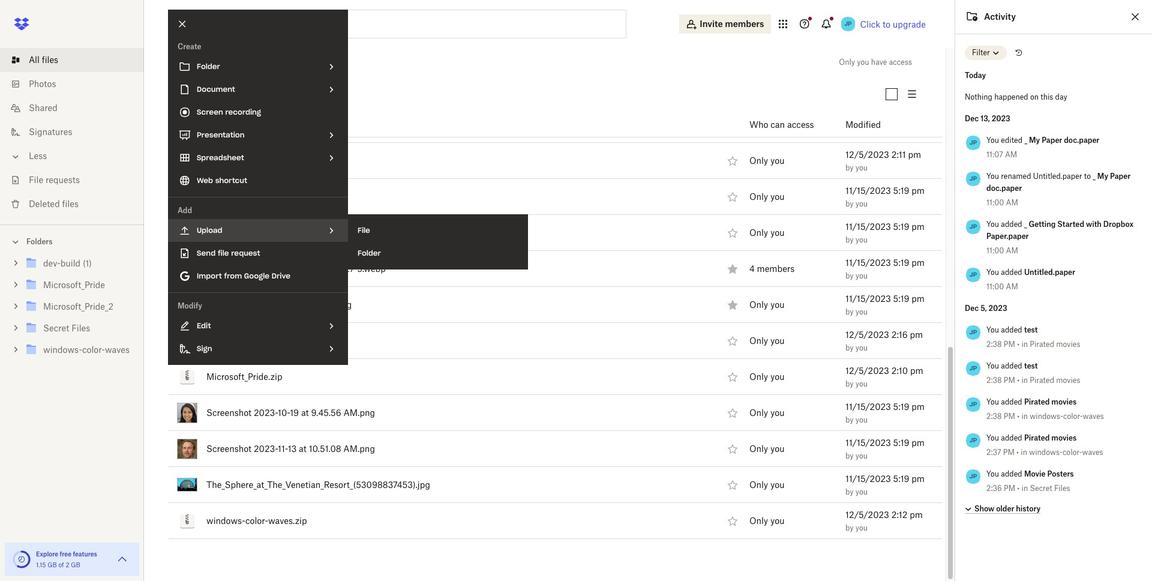 Task type: describe. For each thing, give the bounding box(es) containing it.
my inside you edited _ my paper doc.paper 11:07 am
[[1030, 136, 1041, 145]]

nothing
[[966, 92, 993, 101]]

you added untitled.paper 11:00 am
[[987, 268, 1076, 291]]

2023 for dec 5, 2023
[[989, 304, 1008, 313]]

screen
[[197, 107, 223, 117]]

name screenshot 2023-10-19 at 9.45.56 am.png, modified 11/15/2023 5:19 pm, element
[[168, 395, 943, 431]]

dec 5, 2023
[[966, 304, 1008, 313]]

in for you added pirated movies 2:38 pm • in windows-color-waves
[[1022, 412, 1029, 421]]

web shortcut menu item
[[168, 169, 348, 192]]

started
[[1058, 220, 1085, 229]]

shortcut
[[215, 176, 247, 185]]

11/15/2023 for istockphoto-610015062-612x612.jpg
[[846, 293, 892, 304]]

pm inside 12/5/2023 2:16 pm by you
[[911, 329, 924, 340]]

modify
[[178, 301, 202, 310]]

dec for dec 5, 2023
[[966, 304, 980, 313]]

members
[[758, 264, 795, 274]]

movie
[[1025, 470, 1046, 479]]

windows- inside "table"
[[207, 516, 246, 526]]

my inside the _ my paper doc.paper
[[1098, 172, 1109, 181]]

name button
[[168, 118, 721, 132]]

1 horizontal spatial all files
[[168, 54, 216, 71]]

explore free features 1.15 gb of 2 gb
[[36, 551, 97, 569]]

presentation menu item
[[168, 124, 348, 147]]

all files inside list item
[[29, 55, 58, 65]]

on
[[1031, 92, 1040, 101]]

you inside 12/5/2023 2:12 pm by you
[[856, 523, 868, 532]]

file for file requests
[[29, 175, 43, 185]]

sign menu item
[[168, 337, 348, 360]]

import
[[197, 271, 222, 280]]

11/15/2023 5:19 pm by you for inflatable-pants-today-inline-200227-5.webp
[[846, 257, 925, 280]]

nothing happened on this day
[[966, 92, 1068, 101]]

document menu item
[[168, 78, 348, 101]]

color- inside "table"
[[246, 516, 268, 526]]

am up the you added
[[1007, 198, 1019, 207]]

_ for doc.paper
[[1094, 172, 1097, 181]]

12/5/2023 for 12/5/2023 2:12 pm
[[846, 510, 890, 520]]

download.jpeg
[[207, 227, 265, 238]]

download (1).jpeg
[[207, 191, 276, 202]]

renamed
[[1002, 172, 1032, 181]]

explore
[[36, 551, 58, 558]]

screenshot for screenshot 2023-10-19 at 9.45.56 am.png
[[207, 407, 252, 418]]

click to upgrade
[[861, 19, 927, 29]]

in for you added movie posters 2:36 pm • in secret files
[[1022, 484, 1029, 493]]

dec for dec 13, 2023
[[966, 114, 980, 123]]

11/15/2023 5:19 pm by you for istockphoto-610015062-612x612.jpg
[[846, 293, 925, 316]]

only you inside name microsoft_pride_2.zip, modified 12/5/2023 2:16 pm, element
[[750, 336, 785, 346]]

11/15/2023 5:19 pm by you for download.jpeg
[[846, 221, 925, 244]]

11/15/2023 5:19 pm by you for the_sphere_at_the_venetian_resort_(53098837453).jpg
[[846, 474, 925, 496]]

add to starred image inside name microsoft_pride_2.zip, modified 12/5/2023 2:16 pm, element
[[726, 334, 740, 348]]

2023- for 10-
[[254, 407, 278, 418]]

microsoft_pride.zip
[[207, 371, 283, 382]]

add to starred image for screenshot 2023-11-13 at 10.51.08 am.png
[[726, 442, 740, 456]]

4 members button
[[750, 263, 795, 276]]

add to starred image for microsoft_pride.zip
[[726, 370, 740, 384]]

movies inside you added pirated movies 2:37 pm • in windows-color-waves
[[1052, 434, 1078, 443]]

send file request menu item
[[168, 242, 348, 265]]

11/15/2023 for screenshot 2023-10-19 at 9.45.56 am.png
[[846, 401, 892, 412]]

2 2:38 from the top
[[987, 376, 1003, 385]]

file requests link
[[10, 168, 144, 192]]

_ my paper doc.paper
[[987, 172, 1131, 193]]

11/15/2023 5:19 pm by you for download (1).jpeg
[[846, 185, 925, 208]]

only for dev-build (1).zip
[[750, 156, 769, 166]]

pm for microsoft_pride.zip
[[911, 365, 924, 376]]

waves.zip
[[268, 516, 307, 526]]

untitled.paper for renamed
[[1034, 172, 1083, 181]]

edit
[[197, 321, 211, 330]]

name db165f6aaa73d95c9004256537e7037b-uncropped_scaled_within_1536_1152.webp, modified 11/15/2023 5:19 pm, element
[[168, 107, 943, 143]]

have
[[872, 58, 888, 67]]

the_sphere_at_the_venetian_resort_(53098837453).jpg link
[[207, 478, 431, 492]]

you inside you added movie posters 2:36 pm • in secret files
[[987, 470, 1000, 479]]

dropbox image
[[10, 12, 34, 36]]

windows- for 2:37 pm
[[1030, 448, 1063, 457]]

am down paper.paper at the top right of the page
[[1007, 246, 1019, 255]]

only you button for dev-build (1).zip
[[750, 154, 785, 168]]

you added pirated movies 2:37 pm • in windows-color-waves
[[987, 434, 1104, 457]]

• for you added pirated movies 2:38 pm • in windows-color-waves
[[1018, 412, 1020, 421]]

/download.jpeg image
[[177, 223, 198, 243]]

who
[[750, 120, 769, 130]]

you edited _ my paper doc.paper 11:07 am
[[987, 136, 1100, 159]]

shared link
[[10, 96, 144, 120]]

presentation
[[197, 130, 245, 139]]

table containing 4570_university_ave____pierre_galant_1.0.jpg
[[151, 0, 943, 539]]

only inside name microsoft_pride_2.zip, modified 12/5/2023 2:16 pm, element
[[750, 336, 769, 346]]

only you have access
[[840, 58, 913, 67]]

by inside 12/5/2023 2:16 pm by you
[[846, 343, 854, 352]]

by for inflatable-pants-today-inline-200227-5.webp
[[846, 271, 854, 280]]

4570_university_ave____pierre_galant_1.0.jpg
[[207, 47, 383, 57]]

only you button for the_sphere_at_the_venetian_resort_(53098837453).jpg
[[750, 479, 785, 492]]

(1).zip
[[246, 155, 269, 165]]

dec 13, 2023
[[966, 114, 1011, 123]]

by inside name 4570_university_ave____pierre_galant_1.0.jpg, modified 11/15/2023 5:19 pm, element
[[846, 55, 854, 64]]

recording
[[225, 107, 261, 117]]

less image
[[10, 151, 22, 163]]

all files link
[[10, 48, 144, 72]]

you inside name 4570_university_ave____pierre_galant_1.0.jpg, modified 11/15/2023 5:19 pm, element
[[856, 55, 868, 64]]

12/5/2023 2:11 pm by you
[[846, 149, 922, 172]]

1 2:38 from the top
[[987, 340, 1003, 349]]

am inside you edited _ my paper doc.paper 11:07 am
[[1006, 150, 1018, 159]]

inflatable-
[[207, 263, 248, 274]]

inline-
[[298, 263, 323, 274]]

11:00 am for _ my paper doc.paper
[[987, 198, 1019, 207]]

2 test from the top
[[1025, 362, 1039, 371]]

only for windows-color-waves.zip
[[750, 516, 769, 526]]

edited
[[1002, 136, 1023, 145]]

free
[[60, 551, 71, 558]]

by for download (1).jpeg
[[846, 199, 854, 208]]

modified
[[846, 120, 882, 130]]

610015062-
[[257, 299, 305, 310]]

name 1703238.jpg, modified 11/15/2023 5:19 pm, element
[[168, 71, 943, 107]]

(1).jpeg
[[248, 191, 276, 202]]

spreadsheet
[[197, 153, 244, 162]]

shared
[[29, 103, 58, 113]]

by for istockphoto-610015062-612x612.jpg
[[846, 307, 854, 316]]

only you button for microsoft_pride.zip
[[750, 371, 785, 384]]

posters
[[1048, 470, 1075, 479]]

paper inside the _ my paper doc.paper
[[1111, 172, 1131, 181]]

db165f6aaa73d95c9004256537e7037b-
[[207, 119, 369, 129]]

pm for you added pirated movies 2:38 pm • in windows-color-waves
[[1005, 412, 1016, 421]]

2 you from the top
[[987, 172, 1000, 181]]

1 test from the top
[[1025, 325, 1039, 334]]

pm for dev-build (1).zip
[[909, 149, 922, 159]]

pm for you added movie posters 2:36 pm • in secret files
[[1005, 484, 1016, 493]]

screen recording
[[197, 107, 261, 117]]

1 11/15/2023 from the top
[[846, 77, 892, 87]]

11:07
[[987, 150, 1004, 159]]

added inside you added movie posters 2:36 pm • in secret files
[[1002, 470, 1023, 479]]

2:36
[[987, 484, 1003, 493]]

drive
[[272, 271, 291, 280]]

by for db165f6aaa73d95c9004256537e7037b-uncropped_scaled_within_1536_1152.webp
[[846, 127, 854, 136]]

added inside you added pirated movies 2:37 pm • in windows-color-waves
[[1002, 434, 1023, 443]]

pm for inflatable-pants-today-inline-200227-5.webp
[[912, 257, 925, 268]]

5,
[[981, 304, 988, 313]]

12/5/2023 for 12/5/2023 2:11 pm
[[846, 149, 890, 159]]

file requests
[[29, 175, 80, 185]]

1 vertical spatial to
[[1085, 172, 1092, 181]]

name download.jpeg, modified 11/15/2023 5:19 pm, element
[[168, 215, 943, 251]]

list containing all files
[[0, 41, 144, 225]]

pm for you added pirated movies 2:37 pm • in windows-color-waves
[[1004, 448, 1015, 457]]

istockphoto-610015062-612x612.jpg link
[[207, 298, 352, 312]]

import from google drive menu item
[[168, 265, 348, 288]]

send file request
[[197, 249, 260, 258]]

windows-color-waves.zip
[[207, 516, 307, 526]]

11/15/2023 for inflatable-pants-today-inline-200227-5.webp
[[846, 257, 892, 268]]

you inside you added pirated movies 2:37 pm • in windows-color-waves
[[987, 434, 1000, 443]]

0 vertical spatial access
[[890, 58, 913, 67]]

you inside 12/5/2023 2:16 pm by you
[[856, 343, 868, 352]]

2 you added test 2:38 pm • in pirated movies from the top
[[987, 362, 1081, 385]]

/screenshot 2023-11-13 at 10.51.08 am.png image
[[177, 439, 198, 459]]

3 added from the top
[[1002, 325, 1023, 334]]

by for screenshot 2023-11-13 at 10.51.08 am.png
[[846, 451, 854, 460]]

by for dev-build (1).zip
[[846, 163, 854, 172]]

request
[[231, 249, 260, 258]]

only for screenshot 2023-10-19 at 9.45.56 am.png
[[750, 408, 769, 418]]

only you button for screenshot 2023-10-19 at 9.45.56 am.png
[[750, 407, 785, 420]]

name microsoft_pride_2.zip, modified 12/5/2023 2:16 pm, element
[[168, 323, 943, 359]]

11/15/2023 for db165f6aaa73d95c9004256537e7037b-uncropped_scaled_within_1536_1152.webp
[[846, 113, 892, 123]]

of
[[58, 561, 64, 569]]

import from google drive
[[197, 271, 291, 280]]

folders button
[[0, 232, 144, 250]]

0 horizontal spatial access
[[788, 120, 815, 130]]

doc.paper inside the _ my paper doc.paper
[[987, 184, 1023, 193]]

you inside you edited _ my paper doc.paper 11:07 am
[[987, 136, 1000, 145]]

folder inside menu item
[[197, 62, 220, 71]]

13,
[[981, 114, 991, 123]]

5:19 for screenshot 2023-11-13 at 10.51.08 am.png
[[894, 438, 910, 448]]

deleted files link
[[10, 192, 144, 216]]

2:38 inside you added pirated movies 2:38 pm • in windows-color-waves
[[987, 412, 1003, 421]]

6 you from the top
[[987, 362, 1000, 371]]

pirated inside you added pirated movies 2:38 pm • in windows-color-waves
[[1025, 398, 1051, 407]]

name dev-build (1).zip, modified 12/5/2023 2:11 pm, element
[[168, 143, 943, 179]]

10.51.08
[[309, 444, 341, 454]]

download (1).jpeg link
[[207, 189, 276, 204]]

build
[[224, 155, 244, 165]]

added inside you added pirated movies 2:38 pm • in windows-color-waves
[[1002, 398, 1023, 407]]

11:00 for _ getting started with dropbox paper.paper
[[987, 246, 1005, 255]]

13
[[288, 444, 297, 454]]

istockphoto-
[[207, 299, 257, 310]]

1 gb from the left
[[48, 561, 57, 569]]

all files list item
[[0, 48, 144, 72]]

recents
[[178, 89, 210, 99]]

1 added from the top
[[1002, 220, 1023, 229]]

uncropped_scaled_within_1536_1152.webp
[[369, 119, 535, 129]]

only you for download (1).jpeg
[[750, 192, 785, 202]]

you added pirated movies 2:38 pm • in windows-color-waves
[[987, 398, 1105, 421]]

signatures
[[29, 127, 72, 137]]

am.png for screenshot 2023-10-19 at 9.45.56 am.png
[[344, 407, 375, 418]]

11/15/2023 5:19 pm
[[846, 77, 925, 87]]

1 you added test 2:38 pm • in pirated movies from the top
[[987, 325, 1081, 349]]

screenshot 2023-10-19 at 9.45.56 am.png link
[[207, 406, 375, 420]]

name istockphoto-610015062-612x612.jpg, modified 11/15/2023 5:19 pm, element
[[168, 287, 943, 323]]

screen recording menu item
[[168, 101, 348, 124]]

only you button for istockphoto-610015062-612x612.jpg
[[750, 299, 785, 312]]

pants-
[[248, 263, 273, 274]]



Task type: vqa. For each thing, say whether or not it's contained in the screenshot.
11/15/2023 5:19 pm by you inside the Name Download.Jpeg, Modified 11/15/2023 5:19 Pm, element
yes



Task type: locate. For each thing, give the bounding box(es) containing it.
0 horizontal spatial doc.paper
[[987, 184, 1023, 193]]

2 vertical spatial color-
[[246, 516, 268, 526]]

file
[[29, 175, 43, 185], [358, 226, 370, 235]]

folder menu item
[[168, 55, 348, 78]]

pm for screenshot 2023-11-13 at 10.51.08 am.png
[[912, 438, 925, 448]]

12/5/2023 2:12 pm by you
[[846, 510, 924, 532]]

7 you from the top
[[987, 398, 1000, 407]]

/istockphoto 610015062 612x612.jpg image
[[177, 295, 198, 315]]

11:00 up the you added
[[987, 198, 1005, 207]]

4 11/15/2023 5:19 pm by you from the top
[[846, 257, 925, 280]]

7 11/15/2023 from the top
[[846, 401, 892, 412]]

2 am.png from the top
[[344, 444, 375, 454]]

windows- inside you added pirated movies 2:38 pm • in windows-color-waves
[[1031, 412, 1064, 421]]

edit menu item
[[168, 315, 348, 337]]

11/15/2023 for download.jpeg
[[846, 221, 892, 232]]

3 add to starred image from the top
[[726, 370, 740, 384]]

only for screenshot 2023-11-13 at 10.51.08 am.png
[[750, 444, 769, 454]]

2 only you button from the top
[[750, 154, 785, 168]]

waves for you added pirated movies 2:38 pm • in windows-color-waves
[[1084, 412, 1105, 421]]

you inside the 12/5/2023 2:10 pm by you
[[856, 379, 868, 388]]

1 vertical spatial 2023
[[989, 304, 1008, 313]]

pm right 2:36
[[1005, 484, 1016, 493]]

table
[[151, 0, 943, 539]]

only you for dev-build (1).zip
[[750, 156, 785, 166]]

waves
[[1084, 412, 1105, 421], [1083, 448, 1104, 457]]

_ up with
[[1094, 172, 1097, 181]]

2 11/15/2023 5:19 pm by you from the top
[[846, 185, 925, 208]]

11:00 for _ my paper doc.paper
[[987, 198, 1005, 207]]

pm inside 12/5/2023 2:11 pm by you
[[909, 149, 922, 159]]

menu containing file
[[348, 214, 528, 270]]

_ inside the _ my paper doc.paper
[[1094, 172, 1097, 181]]

dev-build (1).zip link
[[207, 153, 269, 168]]

starred button
[[224, 84, 274, 104]]

1 vertical spatial paper
[[1111, 172, 1131, 181]]

photos link
[[10, 72, 144, 96]]

/the_sphere_at_the_venetian_resort_(53098837453).jpg image
[[177, 478, 198, 492]]

at inside 'element'
[[301, 407, 309, 418]]

today
[[966, 71, 987, 80]]

/download (1).jpeg image
[[177, 186, 198, 207]]

2:11
[[892, 149, 907, 159]]

2 vertical spatial 2:38
[[987, 412, 1003, 421]]

8 only you button from the top
[[750, 407, 785, 420]]

am.png inside screenshot 2023-11-13 at 10.51.08 am.png link
[[344, 444, 375, 454]]

1 add to starred image from the top
[[726, 153, 740, 168]]

dec left 5,
[[966, 304, 980, 313]]

4 you from the top
[[987, 268, 1000, 277]]

deleted
[[29, 199, 60, 209]]

at right 19
[[301, 407, 309, 418]]

only for istockphoto-610015062-612x612.jpg
[[750, 300, 769, 310]]

11/15/2023 5:19 pm by you inside name download.jpeg, modified 11/15/2023 5:19 pm, element
[[846, 221, 925, 244]]

1 add to starred image from the top
[[726, 189, 740, 204]]

11/15/2023 5:19 pm by you inside name istockphoto-610015062-612x612.jpg, modified 11/15/2023 5:19 pm, element
[[846, 293, 925, 316]]

screenshot right /screenshot 2023-11-13 at 10.51.08 am.png icon
[[207, 444, 252, 454]]

11:00 am down paper.paper at the top right of the page
[[987, 246, 1019, 255]]

5 added from the top
[[1002, 398, 1023, 407]]

2 5:19 from the top
[[894, 113, 910, 123]]

group
[[0, 250, 144, 370]]

11/15/2023 5:19 pm by you inside "name db165f6aaa73d95c9004256537e7037b-uncropped_scaled_within_1536_1152.webp, modified 11/15/2023 5:19 pm," element
[[846, 113, 925, 136]]

1 vertical spatial windows-
[[1030, 448, 1063, 457]]

you inside the name inflatable-pants-today-inline-200227-5.webp, modified 11/15/2023 5:19 pm, element
[[856, 271, 868, 280]]

google
[[244, 271, 270, 280]]

my up with
[[1098, 172, 1109, 181]]

you inside 12/5/2023 2:11 pm by you
[[856, 163, 868, 172]]

9 only you from the top
[[750, 444, 785, 454]]

you
[[987, 136, 1000, 145], [987, 172, 1000, 181], [987, 220, 1000, 229], [987, 268, 1000, 277], [987, 325, 1000, 334], [987, 362, 1000, 371], [987, 398, 1000, 407], [987, 434, 1000, 443], [987, 470, 1000, 479]]

paper up dropbox
[[1111, 172, 1131, 181]]

2023- left 13
[[254, 444, 278, 454]]

6 11/15/2023 from the top
[[846, 293, 892, 304]]

all down create
[[168, 54, 184, 71]]

13 by from the top
[[846, 523, 854, 532]]

db165f6aaa73d95c9004256537e7037b-uncropped_scaled_within_1536_1152.webp
[[207, 119, 535, 129]]

files up photos
[[42, 55, 58, 65]]

2:38
[[987, 340, 1003, 349], [987, 376, 1003, 385], [987, 412, 1003, 421]]

• inside you added pirated movies 2:37 pm • in windows-color-waves
[[1017, 448, 1020, 457]]

pm inside you added pirated movies 2:37 pm • in windows-color-waves
[[1004, 448, 1015, 457]]

remove from starred image
[[726, 262, 740, 276]]

menu
[[168, 10, 348, 365], [348, 214, 528, 270]]

pm right 2:37
[[1004, 448, 1015, 457]]

1 11:00 am from the top
[[987, 198, 1019, 207]]

pirated inside you added pirated movies 2:37 pm • in windows-color-waves
[[1025, 434, 1051, 443]]

name inflatable-pants-today-inline-200227-5.webp, modified 11/15/2023 5:19 pm, element
[[168, 251, 943, 287]]

/4570_university_ave____pierre_galant_1.0.jpg image
[[177, 46, 198, 59]]

name the_sphere_at_the_venetian_resort_(53098837453).jpg, modified 11/15/2023 5:19 pm, element
[[168, 467, 943, 503]]

today-
[[273, 263, 298, 274]]

0 vertical spatial 2:38
[[987, 340, 1003, 349]]

/db165f6aaa73d95c9004256537e7037b uncropped_scaled_within_1536_1152.webp image
[[177, 118, 198, 132]]

only you button for db165f6aaa73d95c9004256537e7037b-uncropped_scaled_within_1536_1152.webp
[[750, 118, 785, 132]]

untitled.paper down you edited _ my paper doc.paper 11:07 am
[[1034, 172, 1083, 181]]

by inside 'name download (1).jpeg, modified 11/15/2023 5:19 pm,' element
[[846, 199, 854, 208]]

0 vertical spatial my
[[1030, 136, 1041, 145]]

_ for with
[[1025, 220, 1028, 229]]

2 added from the top
[[1002, 268, 1023, 277]]

5 by from the top
[[846, 235, 854, 244]]

name
[[168, 120, 193, 130]]

files for deleted files link
[[62, 199, 79, 209]]

11/15/2023 5:19 pm by you inside the name inflatable-pants-today-inline-200227-5.webp, modified 11/15/2023 5:19 pm, element
[[846, 257, 925, 280]]

click
[[861, 19, 881, 29]]

1 dec from the top
[[966, 114, 980, 123]]

5:19 for download.jpeg
[[894, 221, 910, 232]]

only you button inside name microsoft_pride_2.zip, modified 12/5/2023 2:16 pm, element
[[750, 335, 785, 348]]

0 vertical spatial untitled.paper
[[1034, 172, 1083, 181]]

web
[[197, 176, 213, 185]]

_ inside you edited _ my paper doc.paper 11:07 am
[[1025, 136, 1028, 145]]

2023 right 5,
[[989, 304, 1008, 313]]

waves inside you added pirated movies 2:38 pm • in windows-color-waves
[[1084, 412, 1105, 421]]

1 12/5/2023 from the top
[[846, 149, 890, 159]]

4 add to starred image from the top
[[726, 442, 740, 456]]

11:00 down paper.paper at the top right of the page
[[987, 246, 1005, 255]]

file up '5.webp'
[[358, 226, 370, 235]]

5:19 for istockphoto-610015062-612x612.jpg
[[894, 293, 910, 304]]

add to starred image inside name microsoft_pride.zip, modified 12/5/2023 2:10 pm, element
[[726, 370, 740, 384]]

file
[[218, 249, 229, 258]]

0 horizontal spatial paper
[[1043, 136, 1063, 145]]

3 5:19 from the top
[[894, 185, 910, 195]]

12/5/2023 left 2:10
[[846, 365, 890, 376]]

0 vertical spatial 2023
[[992, 114, 1011, 123]]

am.png right the 10.51.08 at the left bottom of the page
[[344, 444, 375, 454]]

only you for screenshot 2023-11-13 at 10.51.08 am.png
[[750, 444, 785, 454]]

2 11:00 from the top
[[987, 246, 1005, 255]]

4
[[750, 264, 755, 274]]

add to starred image inside name windows-color-waves.zip, modified 12/5/2023 2:12 pm, element
[[726, 514, 740, 528]]

2 screenshot from the top
[[207, 444, 252, 454]]

• for you added movie posters 2:36 pm • in secret files
[[1018, 484, 1020, 493]]

2 gb from the left
[[71, 561, 80, 569]]

4 5:19 from the top
[[894, 221, 910, 232]]

9 you from the top
[[987, 470, 1000, 479]]

11/15/2023 for download (1).jpeg
[[846, 185, 892, 195]]

dev-
[[207, 155, 224, 165]]

waves inside you added pirated movies 2:37 pm • in windows-color-waves
[[1083, 448, 1104, 457]]

1 by from the top
[[846, 55, 854, 64]]

you added test 2:38 pm • in pirated movies
[[987, 325, 1081, 349], [987, 362, 1081, 385]]

10 by from the top
[[846, 415, 854, 424]]

5:19 for download (1).jpeg
[[894, 185, 910, 195]]

name windows-color-waves.zip, modified 12/5/2023 2:12 pm, element
[[168, 503, 943, 539]]

only you button inside name windows-color-waves.zip, modified 12/5/2023 2:12 pm, element
[[750, 515, 785, 528]]

untitled.paper
[[1034, 172, 1083, 181], [1025, 268, 1076, 277]]

7 only you from the top
[[750, 372, 785, 382]]

2 vertical spatial _
[[1025, 220, 1028, 229]]

only you button for screenshot 2023-11-13 at 10.51.08 am.png
[[750, 443, 785, 456]]

pm up you added pirated movies 2:37 pm • in windows-color-waves
[[1005, 412, 1016, 421]]

only you button inside "name screenshot 2023-11-13 at 10.51.08 am.png, modified 11/15/2023 5:19 pm," element
[[750, 443, 785, 456]]

color- for you added pirated movies 2:37 pm • in windows-color-waves
[[1063, 448, 1083, 457]]

doc.paper down renamed
[[987, 184, 1023, 193]]

only you button inside 'name download (1).jpeg, modified 11/15/2023 5:19 pm,' element
[[750, 190, 785, 204]]

1 horizontal spatial all
[[168, 54, 184, 71]]

0 vertical spatial at
[[301, 407, 309, 418]]

5 only you from the top
[[750, 300, 785, 310]]

am.png inside screenshot 2023-10-19 at 9.45.56 am.png link
[[344, 407, 375, 418]]

0 horizontal spatial folder
[[197, 62, 220, 71]]

only inside "name screenshot 2023-11-13 at 10.51.08 am.png, modified 11/15/2023 5:19 pm," element
[[750, 444, 769, 454]]

1 vertical spatial my
[[1098, 172, 1109, 181]]

color- for you added pirated movies 2:38 pm • in windows-color-waves
[[1064, 412, 1084, 421]]

by inside the name inflatable-pants-today-inline-200227-5.webp, modified 11/15/2023 5:19 pm, element
[[846, 271, 854, 280]]

11:00 up dec 5, 2023
[[987, 282, 1005, 291]]

only inside name dev-build (1).zip, modified 12/5/2023 2:11 pm, element
[[750, 156, 769, 166]]

you added test 2:38 pm • in pirated movies down dec 5, 2023
[[987, 325, 1081, 349]]

doc.paper
[[1065, 136, 1100, 145], [987, 184, 1023, 193]]

1 vertical spatial access
[[788, 120, 815, 130]]

1 horizontal spatial gb
[[71, 561, 80, 569]]

add to starred image for windows-color-waves.zip
[[726, 514, 740, 528]]

screenshot down microsoft_pride.zip link
[[207, 407, 252, 418]]

color-
[[1064, 412, 1084, 421], [1063, 448, 1083, 457], [246, 516, 268, 526]]

1 vertical spatial am.png
[[344, 444, 375, 454]]

0 vertical spatial am.png
[[344, 407, 375, 418]]

2 vertical spatial windows-
[[207, 516, 246, 526]]

only you inside name windows-color-waves.zip, modified 12/5/2023 2:12 pm, element
[[750, 516, 785, 526]]

2023 right 13,
[[992, 114, 1011, 123]]

microsoft_pride.zip link
[[207, 370, 283, 384]]

activity
[[985, 11, 1017, 22]]

2 2023- from the top
[[254, 444, 278, 454]]

only you button for windows-color-waves.zip
[[750, 515, 785, 528]]

by inside name istockphoto-610015062-612x612.jpg, modified 11/15/2023 5:19 pm, element
[[846, 307, 854, 316]]

2023-
[[254, 407, 278, 418], [254, 444, 278, 454]]

only you button inside name microsoft_pride.zip, modified 12/5/2023 2:10 pm, element
[[750, 371, 785, 384]]

paper up you renamed untitled.paper to
[[1043, 136, 1063, 145]]

1 11:00 from the top
[[987, 198, 1005, 207]]

1 vertical spatial 2:38
[[987, 376, 1003, 385]]

folder up '5.webp'
[[358, 249, 381, 258]]

3 12/5/2023 from the top
[[846, 365, 890, 376]]

name screenshot 2023-11-13 at 10.51.08 am.png, modified 11/15/2023 5:19 pm, element
[[168, 431, 943, 467]]

only you inside name microsoft_pride.zip, modified 12/5/2023 2:10 pm, element
[[750, 372, 785, 382]]

only for the_sphere_at_the_venetian_resort_(53098837453).jpg
[[750, 480, 769, 490]]

am up dec 5, 2023
[[1007, 282, 1019, 291]]

11:00 inside you added untitled.paper 11:00 am
[[987, 282, 1005, 291]]

11:00 am for _ getting started with dropbox paper.paper
[[987, 246, 1019, 255]]

5 11/15/2023 from the top
[[846, 257, 892, 268]]

10 only you button from the top
[[750, 479, 785, 492]]

_ inside _ getting started with dropbox paper.paper
[[1025, 220, 1028, 229]]

by for the_sphere_at_the_venetian_resort_(53098837453).jpg
[[846, 487, 854, 496]]

starred
[[234, 89, 264, 99]]

only you inside name the_sphere_at_the_venetian_resort_(53098837453).jpg, modified 11/15/2023 5:19 pm, element
[[750, 480, 785, 490]]

1 vertical spatial color-
[[1063, 448, 1083, 457]]

istockphoto-610015062-612x612.jpg
[[207, 299, 352, 310]]

1703238.jpg
[[207, 83, 256, 93]]

12 by from the top
[[846, 487, 854, 496]]

11/15/2023 inside 'element'
[[846, 401, 892, 412]]

0 vertical spatial 2023-
[[254, 407, 278, 418]]

untitled.paper for added
[[1025, 268, 1076, 277]]

1 5:19 from the top
[[894, 77, 910, 87]]

_ right edited
[[1025, 136, 1028, 145]]

name download (1).jpeg, modified 11/15/2023 5:19 pm, element
[[168, 179, 943, 215]]

1 vertical spatial file
[[358, 226, 370, 235]]

by inside name screenshot 2023-10-19 at 9.45.56 am.png, modified 11/15/2023 5:19 pm, 'element'
[[846, 415, 854, 424]]

inflatable-pants-today-inline-200227-5.webp link
[[207, 262, 386, 276]]

4 11/15/2023 from the top
[[846, 221, 892, 232]]

only you for db165f6aaa73d95c9004256537e7037b-uncropped_scaled_within_1536_1152.webp
[[750, 120, 785, 130]]

gb right 2
[[71, 561, 80, 569]]

0 vertical spatial folder
[[197, 62, 220, 71]]

8 you from the top
[[987, 434, 1000, 443]]

11/15/2023 5:19 pm by you for screenshot 2023-11-13 at 10.51.08 am.png
[[846, 438, 925, 460]]

2 add to starred image from the top
[[726, 226, 740, 240]]

1 only you from the top
[[750, 120, 785, 130]]

0 vertical spatial 11:00 am
[[987, 198, 1019, 207]]

db165f6aaa73d95c9004256537e7037b-uncropped_scaled_within_1536_1152.webp link
[[207, 117, 535, 132]]

am.png right 9.45.56
[[344, 407, 375, 418]]

11/15/2023 for the_sphere_at_the_venetian_resort_(53098837453).jpg
[[846, 474, 892, 484]]

11/15/2023 5:19 pm by you for screenshot 2023-10-19 at 9.45.56 am.png
[[846, 401, 925, 424]]

spreadsheet menu item
[[168, 147, 348, 169]]

5:19
[[894, 77, 910, 87], [894, 113, 910, 123], [894, 185, 910, 195], [894, 221, 910, 232], [894, 257, 910, 268], [894, 293, 910, 304], [894, 401, 910, 412], [894, 438, 910, 448], [894, 474, 910, 484]]

0 vertical spatial paper
[[1043, 136, 1063, 145]]

paper inside you edited _ my paper doc.paper 11:07 am
[[1043, 136, 1063, 145]]

7 by from the top
[[846, 307, 854, 316]]

10 only you from the top
[[750, 480, 785, 490]]

1 vertical spatial 11:00
[[987, 246, 1005, 255]]

5:19 inside 'element'
[[894, 401, 910, 412]]

waves for you added pirated movies 2:37 pm • in windows-color-waves
[[1083, 448, 1104, 457]]

screenshot for screenshot 2023-11-13 at 10.51.08 am.png
[[207, 444, 252, 454]]

11/15/2023 5:19 pm by you inside name the_sphere_at_the_venetian_resort_(53098837453).jpg, modified 11/15/2023 5:19 pm, element
[[846, 474, 925, 496]]

1 horizontal spatial paper
[[1111, 172, 1131, 181]]

1 vertical spatial screenshot
[[207, 444, 252, 454]]

12/5/2023 for 12/5/2023 2:16 pm
[[846, 329, 890, 340]]

test up you added pirated movies 2:38 pm • in windows-color-waves
[[1025, 362, 1039, 371]]

1 am.png from the top
[[344, 407, 375, 418]]

0 vertical spatial windows-
[[1031, 412, 1064, 421]]

only you inside "name db165f6aaa73d95c9004256537e7037b-uncropped_scaled_within_1536_1152.webp, modified 11/15/2023 5:19 pm," element
[[750, 120, 785, 130]]

all up photos
[[29, 55, 40, 65]]

all inside list item
[[29, 55, 40, 65]]

8 11/15/2023 from the top
[[846, 438, 892, 448]]

add to starred image for download.jpeg
[[726, 226, 740, 240]]

2023 for dec 13, 2023
[[992, 114, 1011, 123]]

dec
[[966, 114, 980, 123], [966, 304, 980, 313]]

untitled.paper inside you added untitled.paper 11:00 am
[[1025, 268, 1076, 277]]

11/15/2023 5:19 pm by you inside name screenshot 2023-10-19 at 9.45.56 am.png, modified 11/15/2023 5:19 pm, 'element'
[[846, 401, 925, 424]]

1 vertical spatial you added test 2:38 pm • in pirated movies
[[987, 362, 1081, 385]]

am.png for screenshot 2023-11-13 at 10.51.08 am.png
[[344, 444, 375, 454]]

am down edited
[[1006, 150, 1018, 159]]

add to starred image for the_sphere_at_the_venetian_resort_(53098837453).jpg
[[726, 478, 740, 492]]

gb
[[48, 561, 57, 569], [71, 561, 80, 569]]

pm for windows-color-waves.zip
[[910, 510, 924, 520]]

dec left 13,
[[966, 114, 980, 123]]

1 11/15/2023 5:19 pm by you from the top
[[846, 113, 925, 136]]

1 vertical spatial doc.paper
[[987, 184, 1023, 193]]

12/5/2023 2:16 pm by you
[[846, 329, 924, 352]]

screenshot
[[207, 407, 252, 418], [207, 444, 252, 454]]

only you button inside name dev-build (1).zip, modified 12/5/2023 2:11 pm, element
[[750, 154, 785, 168]]

only inside name the_sphere_at_the_venetian_resort_(53098837453).jpg, modified 11/15/2023 5:19 pm, element
[[750, 480, 769, 490]]

1 vertical spatial _
[[1094, 172, 1097, 181]]

at right 13
[[299, 444, 307, 454]]

add to starred image
[[726, 189, 740, 204], [726, 334, 740, 348], [726, 406, 740, 420], [726, 442, 740, 456]]

am
[[1006, 150, 1018, 159], [1007, 198, 1019, 207], [1007, 246, 1019, 255], [1007, 282, 1019, 291]]

0 horizontal spatial my
[[1030, 136, 1041, 145]]

only you inside name download.jpeg, modified 11/15/2023 5:19 pm, element
[[750, 228, 785, 238]]

12/5/2023 left 2:12
[[846, 510, 890, 520]]

/1703238.jpg image
[[177, 78, 198, 99]]

add to starred image inside 'name download (1).jpeg, modified 11/15/2023 5:19 pm,' element
[[726, 189, 740, 204]]

add to starred image inside name dev-build (1).zip, modified 12/5/2023 2:11 pm, element
[[726, 153, 740, 168]]

5 11/15/2023 5:19 pm by you from the top
[[846, 293, 925, 316]]

movies inside you added pirated movies 2:38 pm • in windows-color-waves
[[1052, 398, 1078, 407]]

download
[[207, 191, 246, 202]]

2:38 down dec 5, 2023
[[987, 340, 1003, 349]]

added inside you added untitled.paper 11:00 am
[[1002, 268, 1023, 277]]

1 vertical spatial at
[[299, 444, 307, 454]]

4 by from the top
[[846, 199, 854, 208]]

11 by from the top
[[846, 451, 854, 460]]

dev-build (1).zip
[[207, 155, 269, 165]]

only you for the_sphere_at_the_venetian_resort_(53098837453).jpg
[[750, 480, 785, 490]]

7 5:19 from the top
[[894, 401, 910, 412]]

happened
[[995, 92, 1029, 101]]

file for file
[[358, 226, 370, 235]]

8 only you from the top
[[750, 408, 785, 418]]

1 horizontal spatial doc.paper
[[1065, 136, 1100, 145]]

0 vertical spatial you added test 2:38 pm • in pirated movies
[[987, 325, 1081, 349]]

1 2023- from the top
[[254, 407, 278, 418]]

you added test 2:38 pm • in pirated movies up you added pirated movies 2:38 pm • in windows-color-waves
[[987, 362, 1081, 385]]

by inside 12/5/2023 2:11 pm by you
[[846, 163, 854, 172]]

color- inside you added pirated movies 2:38 pm • in windows-color-waves
[[1064, 412, 1084, 421]]

you inside you added pirated movies 2:38 pm • in windows-color-waves
[[987, 398, 1000, 407]]

1 horizontal spatial folder
[[358, 249, 381, 258]]

only you button for download (1).jpeg
[[750, 190, 785, 204]]

0 vertical spatial dec
[[966, 114, 980, 123]]

folder up document
[[197, 62, 220, 71]]

12/5/2023 2:10 pm by you
[[846, 365, 924, 388]]

5 only you button from the top
[[750, 299, 785, 312]]

1 vertical spatial 11:00 am
[[987, 246, 1019, 255]]

7 only you button from the top
[[750, 371, 785, 384]]

11:00
[[987, 198, 1005, 207], [987, 246, 1005, 255], [987, 282, 1005, 291]]

in inside you added movie posters 2:36 pm • in secret files
[[1022, 484, 1029, 493]]

only for microsoft_pride.zip
[[750, 372, 769, 382]]

12/5/2023 down modified
[[846, 149, 890, 159]]

access right have
[[890, 58, 913, 67]]

0 vertical spatial to
[[883, 19, 891, 29]]

access right can
[[788, 120, 815, 130]]

1 vertical spatial waves
[[1083, 448, 1104, 457]]

by inside name download.jpeg, modified 11/15/2023 5:19 pm, element
[[846, 235, 854, 244]]

name 4570_university_ave____pierre_galant_1.0.jpg, modified 11/15/2023 5:19 pm, element
[[168, 35, 943, 71]]

0 vertical spatial color-
[[1064, 412, 1084, 421]]

1 horizontal spatial my
[[1098, 172, 1109, 181]]

only you for istockphoto-610015062-612x612.jpg
[[750, 300, 785, 310]]

to right click
[[883, 19, 891, 29]]

paper.paper
[[987, 232, 1030, 241]]

3 11/15/2023 5:19 pm by you from the top
[[846, 221, 925, 244]]

2:38 up 2:37
[[987, 412, 1003, 421]]

files down create
[[188, 54, 216, 71]]

1 horizontal spatial file
[[358, 226, 370, 235]]

requests
[[46, 175, 80, 185]]

rewind this folder image
[[1015, 48, 1024, 58]]

pm up you added pirated movies 2:38 pm • in windows-color-waves
[[1005, 376, 1016, 385]]

11-
[[278, 444, 288, 454]]

pm for download (1).jpeg
[[912, 185, 925, 195]]

modified button
[[846, 118, 913, 132]]

at
[[301, 407, 309, 418], [299, 444, 307, 454]]

only inside "name db165f6aaa73d95c9004256537e7037b-uncropped_scaled_within_1536_1152.webp, modified 11/15/2023 5:19 pm," element
[[750, 120, 769, 130]]

upgrade
[[893, 19, 927, 29]]

create
[[178, 42, 202, 51]]

12/5/2023 inside 12/5/2023 2:11 pm by you
[[846, 149, 890, 159]]

12/5/2023 inside 12/5/2023 2:16 pm by you
[[846, 329, 890, 340]]

1 vertical spatial folder
[[358, 249, 381, 258]]

• inside you added movie posters 2:36 pm • in secret files
[[1018, 484, 1020, 493]]

3 add to starred image from the top
[[726, 406, 740, 420]]

0 horizontal spatial all files
[[29, 55, 58, 65]]

you inside you added untitled.paper 11:00 am
[[987, 268, 1000, 277]]

5 you from the top
[[987, 325, 1000, 334]]

11 only you button from the top
[[750, 515, 785, 528]]

1 you from the top
[[987, 136, 1000, 145]]

add to starred image
[[726, 153, 740, 168], [726, 226, 740, 240], [726, 370, 740, 384], [726, 478, 740, 492], [726, 514, 740, 528]]

1 horizontal spatial to
[[1085, 172, 1092, 181]]

only you for screenshot 2023-10-19 at 9.45.56 am.png
[[750, 408, 785, 418]]

by for screenshot 2023-10-19 at 9.45.56 am.png
[[846, 415, 854, 424]]

5:19 for inflatable-pants-today-inline-200227-5.webp
[[894, 257, 910, 268]]

only you button inside name the_sphere_at_the_venetian_resort_(53098837453).jpg, modified 11/15/2023 5:19 pm, element
[[750, 479, 785, 492]]

2 add to starred image from the top
[[726, 334, 740, 348]]

pm for the_sphere_at_the_venetian_resort_(53098837453).jpg
[[912, 474, 925, 484]]

only for db165f6aaa73d95c9004256537e7037b-uncropped_scaled_within_1536_1152.webp
[[750, 120, 769, 130]]

my right edited
[[1030, 136, 1041, 145]]

3 by from the top
[[846, 163, 854, 172]]

folders
[[26, 237, 53, 246]]

0 horizontal spatial gb
[[48, 561, 57, 569]]

day
[[1056, 92, 1068, 101]]

2 vertical spatial 11:00
[[987, 282, 1005, 291]]

0 vertical spatial waves
[[1084, 412, 1105, 421]]

4 added from the top
[[1002, 362, 1023, 371]]

6 by from the top
[[846, 271, 854, 280]]

_ getting started with dropbox paper.paper
[[987, 220, 1134, 241]]

pirated
[[1031, 340, 1055, 349], [1031, 376, 1055, 385], [1025, 398, 1051, 407], [1025, 434, 1051, 443]]

at for 10.51.08
[[299, 444, 307, 454]]

1 horizontal spatial access
[[890, 58, 913, 67]]

pm for download.jpeg
[[912, 221, 925, 232]]

only you inside 'name download (1).jpeg, modified 11/15/2023 5:19 pm,' element
[[750, 192, 785, 202]]

9 5:19 from the top
[[894, 474, 910, 484]]

2
[[66, 561, 69, 569]]

screenshot 2023-10-19 at 9.45.56 am.png
[[207, 407, 375, 418]]

0 horizontal spatial files
[[42, 55, 58, 65]]

name microsoft_pride.zip, modified 12/5/2023 2:10 pm, element
[[168, 359, 943, 395]]

0 horizontal spatial all
[[29, 55, 40, 65]]

screenshot 2023-11-13 at 10.51.08 am.png link
[[207, 442, 375, 456]]

5:19 for db165f6aaa73d95c9004256537e7037b-uncropped_scaled_within_1536_1152.webp
[[894, 113, 910, 123]]

am inside you added untitled.paper 11:00 am
[[1007, 282, 1019, 291]]

11/15/2023 for screenshot 2023-11-13 at 10.51.08 am.png
[[846, 438, 892, 448]]

3 only you from the top
[[750, 192, 785, 202]]

remove from starred image
[[726, 298, 740, 312]]

doc.paper inside you edited _ my paper doc.paper 11:07 am
[[1065, 136, 1100, 145]]

all files down create
[[168, 54, 216, 71]]

deleted files
[[29, 199, 79, 209]]

1 vertical spatial untitled.paper
[[1025, 268, 1076, 277]]

6 only you button from the top
[[750, 335, 785, 348]]

web shortcut
[[197, 176, 247, 185]]

gb left 'of'
[[48, 561, 57, 569]]

sign
[[197, 344, 212, 353]]

only for download.jpeg
[[750, 228, 769, 238]]

to up with
[[1085, 172, 1092, 181]]

0 vertical spatial test
[[1025, 325, 1039, 334]]

5:19 for the_sphere_at_the_venetian_resort_(53098837453).jpg
[[894, 474, 910, 484]]

0 vertical spatial doc.paper
[[1065, 136, 1100, 145]]

2 horizontal spatial files
[[188, 54, 216, 71]]

2 11/15/2023 from the top
[[846, 113, 892, 123]]

features
[[73, 551, 97, 558]]

with
[[1087, 220, 1102, 229]]

11/15/2023 5:19 pm by you for db165f6aaa73d95c9004256537e7037b-uncropped_scaled_within_1536_1152.webp
[[846, 113, 925, 136]]

2:38 up you added pirated movies 2:38 pm • in windows-color-waves
[[987, 376, 1003, 385]]

you added movie posters 2:36 pm • in secret files
[[987, 470, 1075, 493]]

9.45.56
[[311, 407, 341, 418]]

12/5/2023 left 2:16 on the right of the page
[[846, 329, 890, 340]]

menu containing create
[[168, 10, 348, 365]]

8 11/15/2023 5:19 pm by you from the top
[[846, 474, 925, 496]]

7 11/15/2023 5:19 pm by you from the top
[[846, 438, 925, 460]]

0 vertical spatial file
[[29, 175, 43, 185]]

by for download.jpeg
[[846, 235, 854, 244]]

3 2:38 from the top
[[987, 412, 1003, 421]]

3 11:00 from the top
[[987, 282, 1005, 291]]

9 only you button from the top
[[750, 443, 785, 456]]

/screenshot 2023-10-19 at 9.45.56 am.png image
[[177, 403, 198, 423]]

only you for microsoft_pride.zip
[[750, 372, 785, 382]]

only you inside "name screenshot 2023-11-13 at 10.51.08 am.png, modified 11/15/2023 5:19 pm," element
[[750, 444, 785, 454]]

only you inside name istockphoto-610015062-612x612.jpg, modified 11/15/2023 5:19 pm, element
[[750, 300, 785, 310]]

less
[[29, 151, 47, 161]]

612x612.jpg
[[305, 299, 352, 310]]

windows-
[[1031, 412, 1064, 421], [1030, 448, 1063, 457], [207, 516, 246, 526]]

send
[[197, 249, 216, 258]]

2023
[[992, 114, 1011, 123], [989, 304, 1008, 313]]

4 only you from the top
[[750, 228, 785, 238]]

0 vertical spatial _
[[1025, 136, 1028, 145]]

only you inside name dev-build (1).zip, modified 12/5/2023 2:11 pm, element
[[750, 156, 785, 166]]

screenshot inside 'element'
[[207, 407, 252, 418]]

7 added from the top
[[1002, 470, 1023, 479]]

1 vertical spatial 2023-
[[254, 444, 278, 454]]

11:00 am up the you added
[[987, 198, 1019, 207]]

19
[[290, 407, 299, 418]]

11/15/2023 5:19 pm by you inside 'name download (1).jpeg, modified 11/15/2023 5:19 pm,' element
[[846, 185, 925, 208]]

files down the file requests link
[[62, 199, 79, 209]]

4 add to starred image from the top
[[726, 478, 740, 492]]

only you inside name screenshot 2023-10-19 at 9.45.56 am.png, modified 11/15/2023 5:19 pm, 'element'
[[750, 408, 785, 418]]

close right sidebar image
[[1129, 10, 1143, 24]]

only you button inside name screenshot 2023-10-19 at 9.45.56 am.png, modified 11/15/2023 5:19 pm, 'element'
[[750, 407, 785, 420]]

pm inside you added pirated movies 2:38 pm • in windows-color-waves
[[1005, 412, 1016, 421]]

only you for windows-color-waves.zip
[[750, 516, 785, 526]]

dropbox
[[1104, 220, 1134, 229]]

9 by from the top
[[846, 379, 854, 388]]

1 vertical spatial test
[[1025, 362, 1039, 371]]

1 only you button from the top
[[750, 118, 785, 132]]

add to starred image inside name screenshot 2023-10-19 at 9.45.56 am.png, modified 11/15/2023 5:19 pm, 'element'
[[726, 406, 740, 420]]

by inside the 12/5/2023 2:10 pm by you
[[846, 379, 854, 388]]

1 vertical spatial dec
[[966, 304, 980, 313]]

only you for download.jpeg
[[750, 228, 785, 238]]

3 you from the top
[[987, 220, 1000, 229]]

5 5:19 from the top
[[894, 257, 910, 268]]

upload menu item
[[168, 219, 348, 242]]

only inside name windows-color-waves.zip, modified 12/5/2023 2:12 pm, element
[[750, 516, 769, 526]]

5:19 for screenshot 2023-10-19 at 9.45.56 am.png
[[894, 401, 910, 412]]

in for you added pirated movies 2:37 pm • in windows-color-waves
[[1022, 448, 1028, 457]]

only inside 'name download (1).jpeg, modified 11/15/2023 5:19 pm,' element
[[750, 192, 769, 202]]

only you button for download.jpeg
[[750, 227, 785, 240]]

only you button inside name download.jpeg, modified 11/15/2023 5:19 pm, element
[[750, 227, 785, 240]]

0 vertical spatial 11:00
[[987, 198, 1005, 207]]

6 11/15/2023 5:19 pm by you from the top
[[846, 401, 925, 424]]

2 only you from the top
[[750, 156, 785, 166]]

pm down dec 5, 2023
[[1005, 340, 1016, 349]]

12/5/2023 for 12/5/2023 2:10 pm
[[846, 365, 890, 376]]

test down you added untitled.paper 11:00 am
[[1025, 325, 1039, 334]]

pm for istockphoto-610015062-612x612.jpg
[[912, 293, 925, 304]]

2023- left 19
[[254, 407, 278, 418]]

untitled.paper down _ getting started with dropbox paper.paper
[[1025, 268, 1076, 277]]

0 vertical spatial screenshot
[[207, 407, 252, 418]]

only for download (1).jpeg
[[750, 192, 769, 202]]

pm inside 'element'
[[912, 401, 925, 412]]

list
[[0, 41, 144, 225]]

3 only you button from the top
[[750, 190, 785, 204]]

1 horizontal spatial files
[[62, 199, 79, 209]]

in inside you added pirated movies 2:37 pm • in windows-color-waves
[[1022, 448, 1028, 457]]

by inside "name db165f6aaa73d95c9004256537e7037b-uncropped_scaled_within_1536_1152.webp, modified 11/15/2023 5:19 pm," element
[[846, 127, 854, 136]]

3 11/15/2023 from the top
[[846, 185, 892, 195]]

• for you added pirated movies 2:37 pm • in windows-color-waves
[[1017, 448, 1020, 457]]

you added
[[987, 220, 1025, 229]]

doc.paper down day
[[1065, 136, 1100, 145]]

you
[[856, 55, 868, 64], [858, 58, 870, 67], [771, 120, 785, 130], [856, 127, 868, 136], [771, 156, 785, 166], [856, 163, 868, 172], [771, 192, 785, 202], [856, 199, 868, 208], [771, 228, 785, 238], [856, 235, 868, 244], [856, 271, 868, 280], [771, 300, 785, 310], [856, 307, 868, 316], [771, 336, 785, 346], [856, 343, 868, 352], [771, 372, 785, 382], [856, 379, 868, 388], [771, 408, 785, 418], [856, 415, 868, 424], [771, 444, 785, 454], [856, 451, 868, 460], [771, 480, 785, 490], [856, 487, 868, 496], [771, 516, 785, 526], [856, 523, 868, 532]]

click to upgrade link
[[861, 19, 927, 29]]

0 horizontal spatial to
[[883, 19, 891, 29]]

in
[[1022, 340, 1029, 349], [1022, 376, 1029, 385], [1022, 412, 1029, 421], [1022, 448, 1028, 457], [1022, 484, 1029, 493]]

5 add to starred image from the top
[[726, 514, 740, 528]]

close image
[[172, 14, 193, 34]]

/inflatable pants today inline 200227 5.webp image
[[180, 259, 194, 279]]

6 only you from the top
[[750, 336, 785, 346]]

all files up photos
[[29, 55, 58, 65]]

quota usage element
[[12, 550, 31, 569]]

4 only you button from the top
[[750, 227, 785, 240]]

8 5:19 from the top
[[894, 438, 910, 448]]

0 horizontal spatial file
[[29, 175, 43, 185]]

_ left getting
[[1025, 220, 1028, 229]]

by for windows-color-waves.zip
[[846, 523, 854, 532]]

2 12/5/2023 from the top
[[846, 329, 890, 340]]

file down the less
[[29, 175, 43, 185]]



